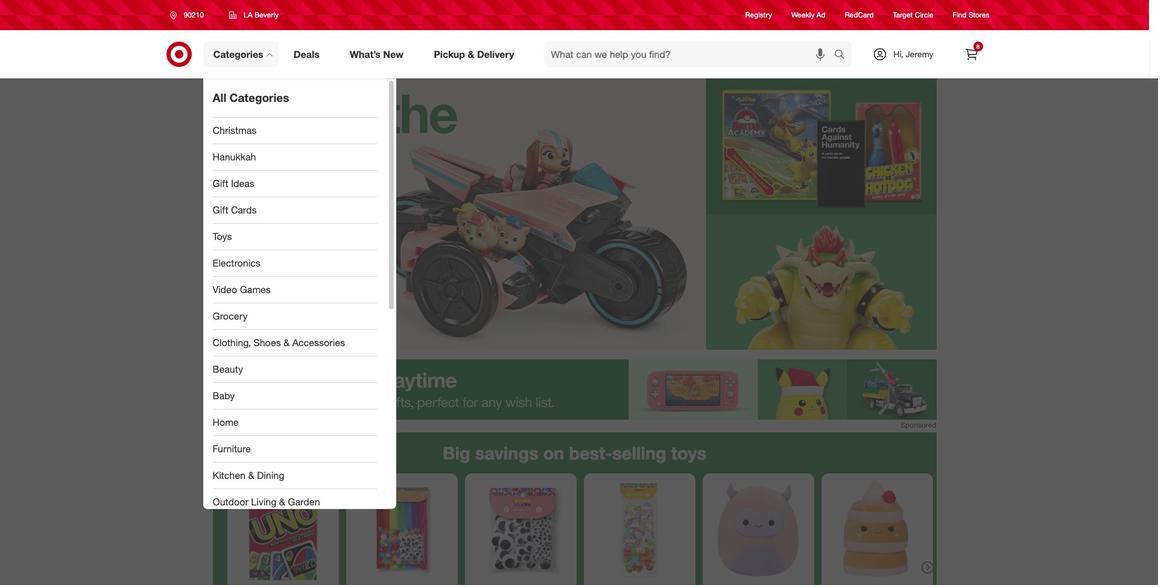 Task type: vqa. For each thing, say whether or not it's contained in the screenshot.
fifth Add from the left
no



Task type: describe. For each thing, give the bounding box(es) containing it.
ad
[[817, 11, 826, 20]]

categories link
[[203, 41, 279, 68]]

beauty link
[[203, 357, 387, 383]]

50
[[234, 210, 291, 272]]

& inside kitchen & dining link
[[248, 470, 254, 482]]

& inside clothing, shoes & accessories link
[[284, 337, 290, 349]]

deals
[[294, 48, 320, 60]]

& inside pickup & delivery link
[[468, 48, 475, 60]]

big
[[443, 442, 471, 464]]

video games
[[213, 284, 271, 296]]

target circle
[[894, 11, 934, 20]]

gift for gift ideas
[[213, 177, 228, 190]]

accessories
[[292, 337, 345, 349]]


[[291, 210, 321, 272]]

target
[[894, 11, 913, 20]]

savings
[[475, 442, 539, 464]]

8 link
[[959, 41, 985, 68]]

ideas
[[231, 177, 255, 190]]

hi,
[[894, 49, 904, 59]]

hi, jeremy
[[894, 49, 934, 59]]

electronics link
[[203, 250, 387, 277]]

pickup
[[434, 48, 465, 60]]

clothing, shoes & accessories link
[[203, 330, 387, 357]]

pickup & delivery
[[434, 48, 515, 60]]

weekly ad
[[792, 11, 826, 20]]

squishmallows 11" ronalda the pink and purple yeti plush toy (target exclusive) image
[[708, 479, 810, 581]]

90210
[[184, 10, 204, 19]]

on
[[544, 442, 565, 464]]

toys
[[672, 442, 707, 464]]

gift for gift cards
[[213, 204, 228, 216]]

8
[[977, 43, 980, 50]]

grocery link
[[203, 304, 387, 330]]

gift cards
[[213, 204, 257, 216]]

toys
[[213, 231, 232, 243]]

157ct 3d puffy stickers - mondo llama™ image
[[589, 479, 691, 581]]

kitchen
[[213, 470, 246, 482]]

outdoor living & garden link
[[203, 489, 387, 516]]

clothing, shoes & accessories
[[213, 337, 345, 349]]

dining
[[257, 470, 284, 482]]

300pc craft combo value pack - mondo llama™ image
[[351, 479, 453, 581]]

garden
[[288, 496, 320, 508]]

christmas
[[213, 124, 257, 136]]

advertisement region
[[213, 360, 937, 420]]

What can we help you find? suggestions appear below search field
[[544, 41, 838, 68]]

electronics
[[213, 257, 261, 269]]

baby
[[213, 390, 235, 402]]

registry link
[[746, 10, 773, 20]]

redcard
[[845, 11, 874, 20]]

carousel region
[[213, 433, 937, 585]]

new
[[383, 48, 404, 60]]

125ct googly eyes with sticker back black - mondo llama™ image
[[470, 479, 572, 581]]

search button
[[829, 41, 858, 70]]

all
[[213, 91, 227, 104]]

hanukkah
[[213, 151, 256, 163]]

la
[[244, 10, 253, 19]]

1 vertical spatial categories
[[230, 91, 289, 104]]

jeremy
[[906, 49, 934, 59]]

la beverly
[[244, 10, 279, 19]]

target circle link
[[894, 10, 934, 20]]

beauty
[[213, 363, 243, 375]]



Task type: locate. For each thing, give the bounding box(es) containing it.
gift cards link
[[203, 197, 387, 224]]

& right pickup in the left of the page
[[468, 48, 475, 60]]

clothing,
[[213, 337, 251, 349]]

pickup & delivery link
[[424, 41, 530, 68]]

la beverly button
[[221, 4, 287, 26]]

home
[[213, 416, 239, 429]]

home link
[[203, 410, 387, 436]]

kitchen & dining
[[213, 470, 284, 482]]

redcard link
[[845, 10, 874, 20]]

weekly
[[792, 11, 815, 20]]

&
[[468, 48, 475, 60], [284, 337, 290, 349], [248, 470, 254, 482], [279, 496, 285, 508]]

gift
[[213, 177, 228, 190], [213, 204, 228, 216]]

categories right all
[[230, 91, 289, 104]]

registry
[[746, 11, 773, 20]]

circle
[[915, 11, 934, 20]]

50 
[[234, 210, 321, 272]]

squishmallows 16" sawtelle the strawberry pancakes plush toy (target exclusive) image
[[827, 479, 929, 581]]

stores
[[969, 11, 990, 20]]

90210 button
[[162, 4, 217, 26]]

weekly ad link
[[792, 10, 826, 20]]

furniture
[[213, 443, 251, 455]]

christmas link
[[203, 118, 387, 144]]

video
[[213, 284, 237, 296]]

beverly
[[255, 10, 279, 19]]

1 vertical spatial gift
[[213, 204, 228, 216]]

gift left ideas on the left top
[[213, 177, 228, 190]]

best-
[[569, 442, 613, 464]]

share the magic image
[[213, 78, 937, 350]]

selling
[[613, 442, 667, 464]]

grocery
[[213, 310, 248, 322]]

toys*
[[234, 263, 270, 282]]

find stores link
[[953, 10, 990, 20]]

categories
[[213, 48, 264, 60], [230, 91, 289, 104]]

gift ideas
[[213, 177, 255, 190]]

& right shoes at bottom
[[284, 337, 290, 349]]

sponsored
[[901, 421, 937, 430]]

shoes
[[254, 337, 281, 349]]

outdoor living & garden
[[213, 496, 320, 508]]

toys link
[[203, 224, 387, 250]]

video games link
[[203, 277, 387, 304]]

uno card game image
[[232, 479, 334, 581]]

living
[[251, 496, 277, 508]]

search
[[829, 49, 858, 61]]

kitchen & dining link
[[203, 463, 387, 489]]

all categories
[[213, 91, 289, 104]]

what's new
[[350, 48, 404, 60]]

0 vertical spatial gift
[[213, 177, 228, 190]]

furniture link
[[203, 436, 387, 463]]

& left dining
[[248, 470, 254, 482]]

0 vertical spatial categories
[[213, 48, 264, 60]]

big savings on best-selling toys
[[443, 442, 707, 464]]

& inside outdoor living & garden link
[[279, 496, 285, 508]]

categories down la
[[213, 48, 264, 60]]

2 gift from the top
[[213, 204, 228, 216]]

what's new link
[[340, 41, 419, 68]]

outdoor
[[213, 496, 249, 508]]

gift left cards on the left top of the page
[[213, 204, 228, 216]]

cards
[[231, 204, 257, 216]]

find stores
[[953, 11, 990, 20]]

baby link
[[203, 383, 387, 410]]

deals link
[[283, 41, 335, 68]]

& right living
[[279, 496, 285, 508]]

1 gift from the top
[[213, 177, 228, 190]]

gift ideas link
[[203, 171, 387, 197]]

bogo
[[234, 198, 288, 220]]

games
[[240, 284, 271, 296]]

delivery
[[477, 48, 515, 60]]

hanukkah link
[[203, 144, 387, 171]]

find
[[953, 11, 967, 20]]

what's
[[350, 48, 381, 60]]

categories inside "categories" link
[[213, 48, 264, 60]]



